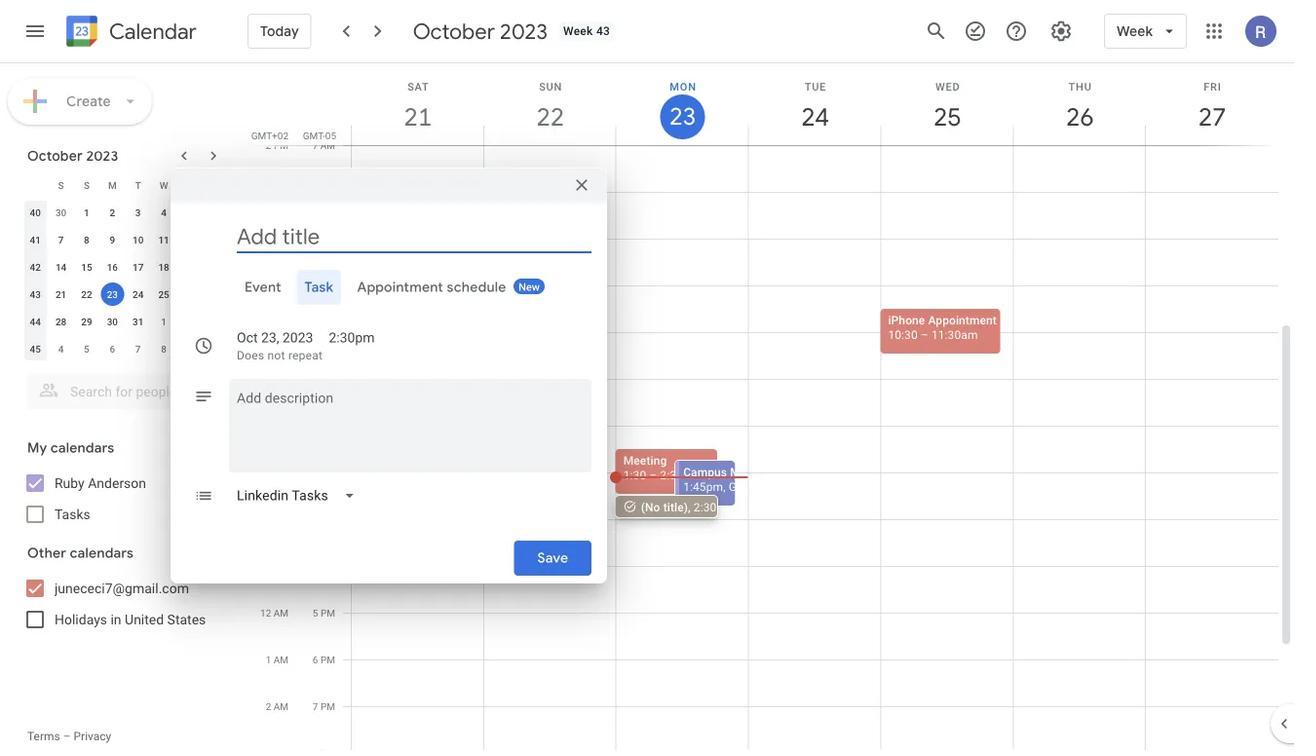 Task type: locate. For each thing, give the bounding box(es) containing it.
am for 7 am
[[321, 139, 335, 151]]

24 down tue
[[801, 101, 828, 133]]

2 vertical spatial 2:30pm
[[694, 501, 734, 514]]

3 up 10 element
[[135, 207, 141, 218]]

terms
[[27, 730, 60, 744]]

Search for people text field
[[39, 374, 211, 410]]

1 vertical spatial 25
[[158, 289, 169, 300]]

0 vertical spatial 2 pm
[[266, 139, 289, 151]]

3 up 4 pm
[[266, 186, 272, 198]]

2023 up sun
[[500, 18, 548, 45]]

1 vertical spatial 2023
[[86, 147, 118, 165]]

17 element
[[126, 255, 150, 279]]

0 vertical spatial calendars
[[51, 440, 114, 457]]

1 right 31 element
[[161, 316, 167, 328]]

8 for 8 am
[[313, 186, 318, 198]]

am for 12 am
[[274, 608, 289, 619]]

meeting up 1:30
[[624, 454, 667, 468]]

5 pm left the task button
[[266, 280, 289, 292]]

junececi7@gmail.com
[[55, 581, 189, 597]]

0 horizontal spatial ,
[[688, 501, 691, 514]]

6 pm right 1 am
[[313, 654, 335, 666]]

22 inside 22 "column header"
[[536, 101, 563, 133]]

2 vertical spatial 4
[[58, 343, 64, 355]]

0 vertical spatial 8
[[313, 186, 318, 198]]

1 vertical spatial 2:30pm
[[661, 469, 700, 482]]

5 pm right the 12 am
[[313, 608, 335, 619]]

0 vertical spatial –
[[921, 328, 929, 342]]

14
[[55, 261, 67, 273]]

1 horizontal spatial 43
[[597, 24, 611, 38]]

24 right 23, today element
[[133, 289, 144, 300]]

30 element
[[101, 310, 124, 334]]

–
[[921, 328, 929, 342], [650, 469, 658, 482], [63, 730, 71, 744]]

does
[[237, 349, 265, 363]]

10:30
[[889, 328, 918, 342]]

30 right 29 element
[[107, 316, 118, 328]]

row containing 44
[[22, 308, 228, 335]]

22 link
[[528, 95, 573, 139]]

0 horizontal spatial 12
[[260, 608, 271, 619]]

12 up 1 am
[[260, 608, 271, 619]]

12 for 12 am
[[260, 608, 271, 619]]

None search field
[[0, 367, 242, 410]]

– right '10:30'
[[921, 328, 929, 342]]

11 inside row
[[158, 234, 169, 246]]

schedule
[[447, 279, 507, 296]]

task button
[[297, 270, 342, 305]]

2 horizontal spatial 4
[[266, 233, 272, 245]]

am up 1 am
[[274, 608, 289, 619]]

10 inside grid
[[307, 280, 318, 292]]

10 for 10 element
[[133, 234, 144, 246]]

23 link
[[661, 95, 706, 139]]

3 row from the top
[[22, 226, 228, 254]]

24 inside row
[[133, 289, 144, 300]]

30 right 40
[[55, 207, 67, 218]]

2
[[266, 139, 272, 151], [110, 207, 115, 218], [313, 467, 318, 479], [266, 701, 271, 713]]

2 down m
[[110, 207, 115, 218]]

4
[[161, 207, 167, 218], [266, 233, 272, 245], [58, 343, 64, 355]]

calendars up ruby
[[51, 440, 114, 457]]

8 up 15 element in the left of the page
[[84, 234, 90, 246]]

23, today element
[[101, 283, 124, 306]]

1 horizontal spatial ,
[[724, 480, 726, 494]]

26 link
[[1058, 95, 1103, 139]]

cell
[[202, 308, 228, 335]]

5 row from the top
[[22, 281, 228, 308]]

1 vertical spatial 6 pm
[[313, 654, 335, 666]]

24 link
[[793, 95, 838, 139]]

1 vertical spatial 4
[[266, 233, 272, 245]]

0 vertical spatial 22
[[536, 101, 563, 133]]

meeting
[[624, 454, 667, 468], [731, 466, 774, 479]]

11 inside grid
[[307, 327, 318, 338]]

0 horizontal spatial october 2023
[[27, 147, 118, 165]]

october up september 30 element at the left top
[[27, 147, 83, 165]]

30
[[55, 207, 67, 218], [107, 316, 118, 328]]

2023
[[500, 18, 548, 45], [86, 147, 118, 165], [283, 330, 313, 346]]

appointment up 11:30am
[[929, 314, 997, 327]]

1 vertical spatial 22
[[81, 289, 92, 300]]

1 horizontal spatial 12
[[307, 373, 318, 385]]

1 vertical spatial 30
[[107, 316, 118, 328]]

1 vertical spatial 5 pm
[[313, 608, 335, 619]]

1 horizontal spatial s
[[84, 179, 90, 191]]

calendars inside dropdown button
[[51, 440, 114, 457]]

am down 8 am on the left top
[[321, 233, 335, 245]]

25 right 24 element
[[158, 289, 169, 300]]

None field
[[229, 479, 371, 514]]

12 am
[[260, 608, 289, 619]]

2:30pm down 1:45pm ,
[[694, 501, 734, 514]]

friday column header
[[202, 172, 228, 199]]

week for week
[[1118, 22, 1154, 40]]

(no
[[641, 501, 661, 514]]

0 vertical spatial 1
[[84, 207, 90, 218]]

3 inside row
[[135, 207, 141, 218]]

0 horizontal spatial t
[[135, 179, 141, 191]]

sat
[[408, 80, 430, 93]]

10 up 11 am on the left top of the page
[[307, 280, 318, 292]]

, down campus
[[724, 480, 726, 494]]

appointment schedule
[[357, 279, 507, 296]]

2 horizontal spatial 9
[[313, 233, 318, 245]]

0 horizontal spatial 24
[[133, 289, 144, 300]]

row containing 42
[[22, 254, 228, 281]]

6 pm up not
[[266, 327, 289, 338]]

1 horizontal spatial 23
[[669, 101, 695, 132]]

tue 24
[[801, 80, 828, 133]]

5 pm
[[266, 280, 289, 292], [313, 608, 335, 619]]

21 left the 22 element
[[55, 289, 67, 300]]

1 s from the left
[[58, 179, 64, 191]]

appointment
[[357, 279, 444, 296], [929, 314, 997, 327]]

30 inside september 30 element
[[55, 207, 67, 218]]

0 horizontal spatial s
[[58, 179, 64, 191]]

1 horizontal spatial 22
[[536, 101, 563, 133]]

mon 23
[[669, 80, 697, 132]]

am
[[321, 139, 335, 151], [321, 186, 335, 198], [321, 233, 335, 245], [321, 280, 335, 292], [321, 327, 335, 338], [274, 608, 289, 619], [274, 654, 289, 666], [274, 701, 289, 713]]

meeting 1:30 – 2:30pm
[[624, 454, 700, 482]]

11 for 11
[[158, 234, 169, 246]]

am down 7 am at the left top
[[321, 186, 335, 198]]

0 vertical spatial 7 pm
[[266, 373, 289, 385]]

2 vertical spatial 5
[[313, 608, 318, 619]]

11 up "repeat"
[[307, 327, 318, 338]]

7 left november 8 element
[[135, 343, 141, 355]]

1 vertical spatial ,
[[688, 501, 691, 514]]

18 element
[[152, 255, 176, 279]]

0 vertical spatial 6
[[266, 327, 272, 338]]

5 right the 12 am
[[313, 608, 318, 619]]

am down 1 am
[[274, 701, 289, 713]]

2 pm left gmt-
[[266, 139, 289, 151]]

am for 10 am
[[321, 280, 335, 292]]

1 right september 30 element at the left top
[[84, 207, 90, 218]]

5 inside november 5 'element'
[[84, 343, 90, 355]]

– right 1:30
[[650, 469, 658, 482]]

2 vertical spatial 6
[[313, 654, 318, 666]]

05
[[325, 130, 336, 141]]

11:30am
[[932, 328, 979, 342]]

1 vertical spatial 24
[[133, 289, 144, 300]]

1 horizontal spatial 8
[[161, 343, 167, 355]]

2 s from the left
[[84, 179, 90, 191]]

22
[[536, 101, 563, 133], [81, 289, 92, 300]]

november 7 element
[[126, 337, 150, 361]]

gmt+02
[[251, 130, 289, 141]]

september 30 element
[[49, 201, 73, 224]]

am down 9 am
[[321, 280, 335, 292]]

5 down 4 pm
[[266, 280, 272, 292]]

week 43
[[564, 24, 611, 38]]

1 down the 12 am
[[266, 654, 271, 666]]

0 horizontal spatial 21
[[55, 289, 67, 300]]

t right m
[[135, 179, 141, 191]]

1 horizontal spatial 5
[[266, 280, 272, 292]]

1 horizontal spatial 21
[[403, 101, 431, 133]]

10 right november 9 element
[[210, 343, 221, 355]]

1 vertical spatial 10
[[307, 280, 318, 292]]

0 vertical spatial 5
[[266, 280, 272, 292]]

9 for 9
[[110, 234, 115, 246]]

2:30pm up 12 pm
[[329, 330, 375, 346]]

october 2023 up m
[[27, 147, 118, 165]]

45
[[30, 343, 41, 355]]

october 2023 grid
[[19, 172, 228, 363]]

10 inside 'november 10' element
[[210, 343, 221, 355]]

6 left "november 7" 'element'
[[110, 343, 115, 355]]

4 left 5 element
[[161, 207, 167, 218]]

1:45pm ,
[[684, 480, 729, 494]]

10 inside 10 element
[[133, 234, 144, 246]]

25 down wed
[[933, 101, 961, 133]]

row group
[[22, 199, 228, 363]]

12 down "repeat"
[[307, 373, 318, 385]]

clean
[[570, 314, 608, 327]]

11
[[158, 234, 169, 246], [307, 327, 318, 338]]

event
[[245, 279, 282, 296]]

1 horizontal spatial 30
[[107, 316, 118, 328]]

8 right 3 pm
[[313, 186, 318, 198]]

43 left 21 "element"
[[30, 289, 41, 300]]

0 vertical spatial appointment
[[357, 279, 444, 296]]

1 vertical spatial 43
[[30, 289, 41, 300]]

2023 up m
[[86, 147, 118, 165]]

21 inside "element"
[[55, 289, 67, 300]]

4 row from the top
[[22, 254, 228, 281]]

calendars up junececi7@gmail.com
[[70, 545, 134, 563]]

0 vertical spatial 21
[[403, 101, 431, 133]]

am up 2 am
[[274, 654, 289, 666]]

2 horizontal spatial 8
[[313, 186, 318, 198]]

s up september 30 element at the left top
[[58, 179, 64, 191]]

row group containing 40
[[22, 199, 228, 363]]

1 horizontal spatial 25
[[933, 101, 961, 133]]

other calendars list
[[4, 573, 242, 636]]

0 horizontal spatial 8
[[84, 234, 90, 246]]

9 inside row
[[110, 234, 115, 246]]

0 vertical spatial 2023
[[500, 18, 548, 45]]

1 vertical spatial 1
[[161, 316, 167, 328]]

2 horizontal spatial 1
[[266, 654, 271, 666]]

2 horizontal spatial 10
[[307, 280, 318, 292]]

1 horizontal spatial 7 pm
[[313, 701, 335, 713]]

– inside iphone appointment 10:30 – 11:30am
[[921, 328, 929, 342]]

31 element
[[126, 310, 150, 334]]

23 column header
[[616, 63, 749, 145]]

31
[[133, 316, 144, 328]]

s left m
[[84, 179, 90, 191]]

,
[[724, 480, 726, 494], [688, 501, 691, 514]]

23,
[[261, 330, 279, 346]]

grid
[[250, 63, 1295, 752]]

2:30pm inside meeting 1:30 – 2:30pm
[[661, 469, 700, 482]]

14 element
[[49, 255, 73, 279]]

1:45pm
[[684, 480, 724, 494]]

0 vertical spatial 11
[[158, 234, 169, 246]]

10 am
[[307, 280, 335, 292]]

Add title text field
[[237, 222, 592, 252]]

november 4 element
[[49, 337, 73, 361]]

4 left november 5 'element'
[[58, 343, 64, 355]]

0 horizontal spatial 25
[[158, 289, 169, 300]]

1 vertical spatial 6
[[110, 343, 115, 355]]

main drawer image
[[23, 20, 47, 43]]

1 vertical spatial 21
[[55, 289, 67, 300]]

2 pm right 9 pm
[[313, 467, 335, 479]]

appointment down add title text box at the top left
[[357, 279, 444, 296]]

1 row from the top
[[22, 172, 228, 199]]

calendars inside dropdown button
[[70, 545, 134, 563]]

7 pm right 2 am
[[313, 701, 335, 713]]

1 horizontal spatial –
[[650, 469, 658, 482]]

row
[[22, 172, 228, 199], [22, 199, 228, 226], [22, 226, 228, 254], [22, 254, 228, 281], [22, 281, 228, 308], [22, 308, 228, 335], [22, 335, 228, 363]]

tab list containing event
[[186, 270, 592, 305]]

7 pm
[[266, 373, 289, 385], [313, 701, 335, 713]]

10
[[133, 234, 144, 246], [307, 280, 318, 292], [210, 343, 221, 355]]

43
[[597, 24, 611, 38], [30, 289, 41, 300]]

8 left november 9 element
[[161, 343, 167, 355]]

t
[[135, 179, 141, 191], [187, 179, 193, 191]]

0 vertical spatial 5 pm
[[266, 280, 289, 292]]

7 right 41
[[58, 234, 64, 246]]

0 horizontal spatial appointment
[[357, 279, 444, 296]]

23
[[669, 101, 695, 132], [107, 289, 118, 300]]

22 down sun
[[536, 101, 563, 133]]

3 pm
[[266, 186, 289, 198]]

1 for november 1 element
[[161, 316, 167, 328]]

8 for november 8 element
[[161, 343, 167, 355]]

0 horizontal spatial week
[[564, 24, 594, 38]]

1 vertical spatial 23
[[107, 289, 118, 300]]

0 vertical spatial 3
[[266, 186, 272, 198]]

6 row from the top
[[22, 308, 228, 335]]

am for 2 am
[[274, 701, 289, 713]]

6 right oct
[[266, 327, 272, 338]]

am up 8 am on the left top
[[321, 139, 335, 151]]

iphone
[[889, 314, 926, 327]]

10 left 11 element
[[133, 234, 144, 246]]

reminder to clean
[[491, 314, 608, 327]]

0 vertical spatial 4
[[161, 207, 167, 218]]

0 vertical spatial 25
[[933, 101, 961, 133]]

2 vertical spatial 8
[[161, 343, 167, 355]]

0 vertical spatial 30
[[55, 207, 67, 218]]

11 element
[[152, 228, 176, 252]]

22 right 21 "element"
[[81, 289, 92, 300]]

1
[[84, 207, 90, 218], [161, 316, 167, 328], [266, 654, 271, 666]]

0 horizontal spatial october
[[27, 147, 83, 165]]

my calendars list
[[4, 468, 242, 530]]

am for 11 am
[[321, 327, 335, 338]]

1 horizontal spatial 3
[[266, 186, 272, 198]]

tab list
[[186, 270, 592, 305]]

pm
[[274, 139, 289, 151], [274, 186, 289, 198], [274, 233, 289, 245], [274, 280, 289, 292], [274, 327, 289, 338], [274, 373, 289, 385], [321, 373, 335, 385], [274, 467, 289, 479], [321, 467, 335, 479], [321, 608, 335, 619], [321, 654, 335, 666], [321, 701, 335, 713]]

2023 up "repeat"
[[283, 330, 313, 346]]

1 horizontal spatial 5 pm
[[313, 608, 335, 619]]

3 for 3
[[135, 207, 141, 218]]

1 vertical spatial 12
[[260, 608, 271, 619]]

30 inside '30' element
[[107, 316, 118, 328]]

october
[[413, 18, 495, 45], [27, 147, 83, 165]]

23 inside cell
[[107, 289, 118, 300]]

15 element
[[75, 255, 98, 279]]

0 horizontal spatial meeting
[[624, 454, 667, 468]]

am up "repeat"
[[321, 327, 335, 338]]

43 inside row
[[30, 289, 41, 300]]

1 horizontal spatial 2 pm
[[313, 467, 335, 479]]

5
[[266, 280, 272, 292], [84, 343, 90, 355], [313, 608, 318, 619]]

privacy
[[74, 730, 111, 744]]

21 down sat
[[403, 101, 431, 133]]

22 inside row group
[[81, 289, 92, 300]]

1 horizontal spatial 9
[[266, 467, 272, 479]]

4 down 3 pm
[[266, 233, 272, 245]]

21 column header
[[351, 63, 485, 145]]

23 right the 22 element
[[107, 289, 118, 300]]

october 2023 up sat
[[413, 18, 548, 45]]

week inside week 'popup button'
[[1118, 22, 1154, 40]]

9 for 9 am
[[313, 233, 318, 245]]

43 up 22 "column header"
[[597, 24, 611, 38]]

meeting right campus
[[731, 466, 774, 479]]

gmt-
[[303, 130, 325, 141]]

– right terms
[[63, 730, 71, 744]]

s
[[58, 179, 64, 191], [84, 179, 90, 191]]

1 vertical spatial 5
[[84, 343, 90, 355]]

event button
[[237, 270, 289, 305]]

7 pm down not
[[266, 373, 289, 385]]

1 t from the left
[[135, 179, 141, 191]]

3 for 3 pm
[[266, 186, 272, 198]]

campus
[[684, 466, 728, 479]]

row group inside october 2023 grid
[[22, 199, 228, 363]]

1 vertical spatial appointment
[[929, 314, 997, 327]]

november 5 element
[[75, 337, 98, 361]]

in
[[111, 612, 122, 628]]

17
[[133, 261, 144, 273]]

5 left november 6 element
[[84, 343, 90, 355]]

21
[[403, 101, 431, 133], [55, 289, 67, 300]]

26 column header
[[1013, 63, 1147, 145]]

, down '1:45pm'
[[688, 501, 691, 514]]

2:30pm for (no
[[694, 501, 734, 514]]

2 horizontal spatial 5
[[313, 608, 318, 619]]

1 horizontal spatial 24
[[801, 101, 828, 133]]

october up sat
[[413, 18, 495, 45]]

0 horizontal spatial 23
[[107, 289, 118, 300]]

7 row from the top
[[22, 335, 228, 363]]

16 element
[[101, 255, 124, 279]]

1 am
[[266, 654, 289, 666]]

11 right 10 element
[[158, 234, 169, 246]]

0 horizontal spatial 43
[[30, 289, 41, 300]]

settings menu image
[[1050, 20, 1074, 43]]

23 down mon
[[669, 101, 695, 132]]

10 element
[[126, 228, 150, 252]]

calendars
[[51, 440, 114, 457], [70, 545, 134, 563]]

t right the w
[[187, 179, 193, 191]]

campus meeting rescheduled
[[684, 466, 858, 479]]

21 inside column header
[[403, 101, 431, 133]]

6 pm
[[266, 327, 289, 338], [313, 654, 335, 666]]

2:30pm up title) at the bottom of the page
[[661, 469, 700, 482]]

25 inside wed 25
[[933, 101, 961, 133]]

meeting inside meeting 1:30 – 2:30pm
[[624, 454, 667, 468]]

2 right 9 pm
[[313, 467, 318, 479]]

0 horizontal spatial 4
[[58, 343, 64, 355]]

0 vertical spatial 12
[[307, 373, 318, 385]]

2 vertical spatial –
[[63, 730, 71, 744]]

0 vertical spatial 24
[[801, 101, 828, 133]]

1 horizontal spatial october 2023
[[413, 18, 548, 45]]

0 horizontal spatial –
[[63, 730, 71, 744]]

2 vertical spatial 10
[[210, 343, 221, 355]]

week right settings menu image
[[1118, 22, 1154, 40]]

1 vertical spatial 3
[[135, 207, 141, 218]]

6 right 1 am
[[313, 654, 318, 666]]

18
[[158, 261, 169, 273]]

week up 22 "column header"
[[564, 24, 594, 38]]

1 horizontal spatial t
[[187, 179, 193, 191]]

calendar heading
[[105, 18, 197, 45]]

2:30pm for meeting
[[661, 469, 700, 482]]

2 row from the top
[[22, 199, 228, 226]]



Task type: describe. For each thing, give the bounding box(es) containing it.
9 pm
[[266, 467, 289, 479]]

other
[[27, 545, 66, 563]]

anderson
[[88, 475, 146, 491]]

not
[[268, 349, 285, 363]]

sun
[[539, 80, 563, 93]]

25 column header
[[881, 63, 1014, 145]]

28
[[55, 316, 67, 328]]

am for 9 am
[[321, 233, 335, 245]]

5 element
[[178, 201, 201, 224]]

1 for 1 am
[[266, 654, 271, 666]]

to
[[552, 314, 567, 327]]

42
[[30, 261, 41, 273]]

0 vertical spatial 43
[[597, 24, 611, 38]]

25 link
[[926, 95, 971, 139]]

oct 23, 2023
[[237, 330, 313, 346]]

Add description text field
[[229, 387, 592, 457]]

grid containing 21
[[250, 63, 1295, 752]]

21 element
[[49, 283, 73, 306]]

november 8 element
[[152, 337, 176, 361]]

november 9 element
[[178, 337, 201, 361]]

23 cell
[[100, 281, 125, 308]]

oct
[[237, 330, 258, 346]]

states
[[167, 612, 206, 628]]

9 am
[[313, 233, 335, 245]]

6 element
[[204, 201, 227, 224]]

4 for november 4 element
[[58, 343, 64, 355]]

1 vertical spatial october
[[27, 147, 83, 165]]

7 down not
[[266, 373, 272, 385]]

united
[[125, 612, 164, 628]]

23 inside the mon 23
[[669, 101, 695, 132]]

tasks
[[55, 507, 90, 523]]

holidays in united states
[[55, 612, 206, 628]]

6 inside row group
[[110, 343, 115, 355]]

appointment inside tab list
[[357, 279, 444, 296]]

44
[[30, 316, 41, 328]]

8 am
[[313, 186, 335, 198]]

(no title) , 2:30pm
[[641, 501, 734, 514]]

40
[[30, 207, 41, 218]]

7 am
[[313, 139, 335, 151]]

22 column header
[[484, 63, 617, 145]]

1 horizontal spatial 6
[[266, 327, 272, 338]]

9 for 9 pm
[[266, 467, 272, 479]]

november 10 element
[[204, 337, 227, 361]]

2 horizontal spatial 6
[[313, 654, 318, 666]]

0 horizontal spatial 2 pm
[[266, 139, 289, 151]]

repeat
[[288, 349, 323, 363]]

12 pm
[[307, 373, 335, 385]]

sat 21
[[403, 80, 431, 133]]

0 horizontal spatial 2023
[[86, 147, 118, 165]]

12 for 12 pm
[[307, 373, 318, 385]]

wed
[[936, 80, 961, 93]]

new
[[519, 281, 540, 294]]

row containing 40
[[22, 199, 228, 226]]

1 vertical spatial 7 pm
[[313, 701, 335, 713]]

row containing 43
[[22, 281, 228, 308]]

41
[[30, 234, 41, 246]]

reminder
[[491, 314, 549, 327]]

1 horizontal spatial october
[[413, 18, 495, 45]]

1 vertical spatial 2 pm
[[313, 467, 335, 479]]

10 for 'november 10' element
[[210, 343, 221, 355]]

26
[[1065, 101, 1093, 133]]

am for 1 am
[[274, 654, 289, 666]]

fri 27
[[1198, 80, 1226, 133]]

27 link
[[1191, 95, 1236, 139]]

– inside meeting 1:30 – 2:30pm
[[650, 469, 658, 482]]

row containing 45
[[22, 335, 228, 363]]

other calendars
[[27, 545, 134, 563]]

2 t from the left
[[187, 179, 193, 191]]

2 down 1 am
[[266, 701, 271, 713]]

november 6 element
[[101, 337, 124, 361]]

week button
[[1105, 8, 1188, 55]]

week for week 43
[[564, 24, 594, 38]]

7 inside "november 7" 'element'
[[135, 343, 141, 355]]

create button
[[8, 78, 152, 125]]

4 pm
[[266, 233, 289, 245]]

24 inside column header
[[801, 101, 828, 133]]

0 vertical spatial 2:30pm
[[329, 330, 375, 346]]

7 left 05
[[313, 139, 318, 151]]

1 horizontal spatial meeting
[[731, 466, 774, 479]]

fri
[[1205, 80, 1223, 93]]

holidays
[[55, 612, 107, 628]]

0 horizontal spatial 7 pm
[[266, 373, 289, 385]]

terms – privacy
[[27, 730, 111, 744]]

row containing 41
[[22, 226, 228, 254]]

15
[[81, 261, 92, 273]]

my calendars
[[27, 440, 114, 457]]

tue
[[805, 80, 827, 93]]

28 element
[[49, 310, 73, 334]]

10 for 10 am
[[307, 280, 318, 292]]

am for 8 am
[[321, 186, 335, 198]]

27
[[1198, 101, 1226, 133]]

16
[[107, 261, 118, 273]]

privacy link
[[74, 730, 111, 744]]

2 inside october 2023 grid
[[110, 207, 115, 218]]

today button
[[248, 8, 312, 55]]

25 element
[[152, 283, 176, 306]]

terms link
[[27, 730, 60, 744]]

25 inside row group
[[158, 289, 169, 300]]

mon
[[670, 80, 697, 93]]

ruby
[[55, 475, 85, 491]]

wed 25
[[933, 80, 961, 133]]

24 column header
[[749, 63, 882, 145]]

sun 22
[[536, 80, 563, 133]]

0 vertical spatial ,
[[724, 480, 726, 494]]

my
[[27, 440, 47, 457]]

w
[[160, 179, 168, 191]]

rescheduled
[[777, 466, 858, 479]]

calendar element
[[62, 12, 197, 55]]

24 element
[[126, 283, 150, 306]]

29
[[81, 316, 92, 328]]

1 vertical spatial october 2023
[[27, 147, 118, 165]]

1 horizontal spatial 2023
[[283, 330, 313, 346]]

7 right 2 am
[[313, 701, 318, 713]]

21 link
[[396, 95, 441, 139]]

calendars for my calendars
[[51, 440, 114, 457]]

2 am
[[266, 701, 289, 713]]

0 vertical spatial 6 pm
[[266, 327, 289, 338]]

my calendars button
[[4, 433, 242, 464]]

29 element
[[75, 310, 98, 334]]

2 horizontal spatial 2023
[[500, 18, 548, 45]]

new element
[[514, 279, 545, 294]]

2 left gmt-
[[266, 139, 272, 151]]

30 for '30' element
[[107, 316, 118, 328]]

1 horizontal spatial 6 pm
[[313, 654, 335, 666]]

iphone appointment 10:30 – 11:30am
[[889, 314, 997, 342]]

other calendars button
[[4, 538, 242, 569]]

row containing s
[[22, 172, 228, 199]]

does not repeat
[[237, 349, 323, 363]]

calendars for other calendars
[[70, 545, 134, 563]]

30 for september 30 element at the left top
[[55, 207, 67, 218]]

ruby anderson
[[55, 475, 146, 491]]

1 vertical spatial 8
[[84, 234, 90, 246]]

appointment inside iphone appointment 10:30 – 11:30am
[[929, 314, 997, 327]]

1 horizontal spatial 4
[[161, 207, 167, 218]]

gmt-05
[[303, 130, 336, 141]]

calendar
[[109, 18, 197, 45]]

22 element
[[75, 283, 98, 306]]

11 for 11 am
[[307, 327, 318, 338]]

27 column header
[[1146, 63, 1279, 145]]

november 1 element
[[152, 310, 176, 334]]

title)
[[664, 501, 688, 514]]

1:30
[[624, 469, 647, 482]]

0 horizontal spatial 1
[[84, 207, 90, 218]]

4 for 4 pm
[[266, 233, 272, 245]]

m
[[108, 179, 117, 191]]



Task type: vqa. For each thing, say whether or not it's contained in the screenshot.
a for Take
no



